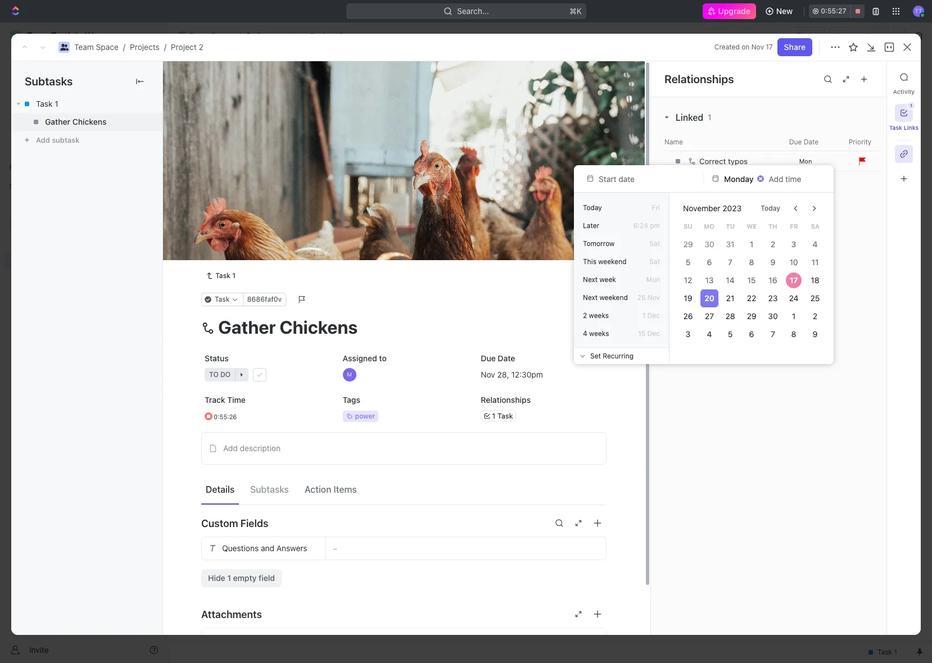 Task type: locate. For each thing, give the bounding box(es) containing it.
25 for 25 nov
[[637, 293, 646, 302]]

space for team space / projects / project 2
[[96, 42, 119, 52]]

1 horizontal spatial space
[[211, 31, 233, 40]]

to left do on the left top
[[209, 266, 218, 274]]

1 horizontal spatial 25
[[811, 293, 820, 303]]

8 down 24
[[792, 329, 796, 339]]

1 vertical spatial 17
[[790, 275, 798, 285]]

0 horizontal spatial 4
[[583, 329, 587, 338]]

Edit task name text field
[[201, 316, 607, 338]]

1 horizontal spatial user group image
[[60, 44, 68, 51]]

user group image down spaces
[[12, 220, 20, 227]]

10
[[790, 257, 798, 267]]

nov right on
[[751, 43, 764, 51]]

0 vertical spatial subtasks
[[25, 75, 73, 88]]

1 25 from the left
[[637, 293, 646, 302]]

add task button down task 2
[[221, 233, 264, 246]]

0 vertical spatial add task button
[[844, 68, 892, 86]]

0 horizontal spatial task 1 link
[[11, 95, 162, 113]]

next weekend
[[583, 293, 628, 302]]

home
[[27, 58, 48, 68]]

created on nov 17
[[714, 43, 773, 51]]

sa
[[811, 222, 820, 230]]

new
[[776, 6, 793, 16]]

1 vertical spatial subtasks
[[250, 484, 289, 494]]

0 vertical spatial task 1 link
[[11, 95, 162, 113]]

add task button down automations button
[[844, 68, 892, 86]]

0 horizontal spatial project 2
[[195, 67, 262, 85]]

0 vertical spatial projects
[[257, 31, 287, 40]]

hide inside 'button'
[[583, 132, 599, 140]]

7
[[728, 257, 733, 267], [771, 329, 775, 339]]

0 vertical spatial share
[[797, 31, 818, 40]]

1 vertical spatial 15
[[638, 329, 646, 338]]

29 down references
[[683, 239, 693, 249]]

add inside 'button'
[[223, 444, 238, 453]]

0 vertical spatial 15
[[747, 275, 756, 285]]

hide for hide 1 empty field
[[208, 573, 225, 583]]

add left description
[[223, 444, 238, 453]]

1 sat from the top
[[650, 239, 660, 248]]

empty
[[233, 573, 257, 583]]

2 dec from the top
[[647, 329, 660, 338]]

to right assigned
[[379, 354, 387, 363]]

3 down 26
[[686, 329, 690, 339]]

0 vertical spatial dec
[[647, 311, 660, 320]]

0 vertical spatial weeks
[[589, 311, 609, 320]]

linked 1
[[676, 112, 711, 123]]

0 vertical spatial 9
[[770, 257, 775, 267]]

2 25 from the left
[[811, 293, 820, 303]]

weeks
[[589, 311, 609, 320], [589, 329, 609, 338]]

1 vertical spatial 7
[[771, 329, 775, 339]]

assignees
[[469, 132, 502, 140]]

relationships up linked 1 on the top
[[664, 72, 734, 85]]

tu
[[726, 222, 735, 230]]

list
[[253, 104, 266, 113]]

weekend up week
[[598, 257, 627, 266]]

project
[[310, 31, 337, 40], [171, 42, 197, 52], [195, 67, 246, 85]]

questions
[[222, 544, 259, 553]]

15 up 22 at the top right of page
[[747, 275, 756, 285]]

0 horizontal spatial add task
[[227, 234, 260, 244]]

1 button down progress
[[252, 195, 267, 206]]

1 vertical spatial next
[[583, 293, 598, 302]]

15 dec
[[638, 329, 660, 338]]

0 vertical spatial hide
[[583, 132, 599, 140]]

created
[[714, 43, 740, 51]]

tags
[[343, 395, 360, 405]]

mon up add time text field
[[799, 157, 812, 164]]

2 vertical spatial 1 button
[[253, 214, 268, 225]]

weeks up 4 weeks
[[589, 311, 609, 320]]

1 inside "task sidebar navigation" "tab list"
[[910, 103, 912, 108]]

15 down 1 dec
[[638, 329, 646, 338]]

0 vertical spatial mon
[[799, 157, 812, 164]]

relationships inside task sidebar content section
[[664, 72, 734, 85]]

upgrade
[[718, 6, 750, 16]]

fr
[[790, 222, 798, 230]]

0 vertical spatial space
[[211, 31, 233, 40]]

pm
[[650, 221, 660, 230]]

due date
[[481, 354, 515, 363]]

task inside "tab list"
[[889, 124, 902, 131]]

5 down 28
[[728, 329, 733, 339]]

7 down the 31
[[728, 257, 733, 267]]

2 horizontal spatial 4
[[813, 239, 818, 249]]

weekend down week
[[600, 293, 628, 302]]

subtasks up fields
[[250, 484, 289, 494]]

0 horizontal spatial 30
[[704, 239, 714, 249]]

today
[[583, 203, 602, 212], [761, 204, 780, 212]]

0 vertical spatial weekend
[[598, 257, 627, 266]]

1 horizontal spatial 6
[[749, 329, 754, 339]]

Start date text field
[[599, 174, 692, 183]]

tree inside sidebar navigation
[[4, 196, 163, 347]]

6 down 22 at the top right of page
[[749, 329, 754, 339]]

weeks down "2 weeks"
[[589, 329, 609, 338]]

1 horizontal spatial subtasks
[[250, 484, 289, 494]]

typos
[[728, 157, 748, 166]]

to
[[209, 266, 218, 274], [379, 354, 387, 363], [421, 635, 427, 643]]

2 sat from the top
[[650, 257, 660, 266]]

0 horizontal spatial 3
[[686, 329, 690, 339]]

tree
[[4, 196, 163, 347]]

sat
[[650, 239, 660, 248], [650, 257, 660, 266]]

team up home link on the top
[[74, 42, 94, 52]]

this
[[583, 257, 596, 266]]

9 up 16
[[770, 257, 775, 267]]

1 vertical spatial project 2
[[195, 67, 262, 85]]

1 vertical spatial weeks
[[589, 329, 609, 338]]

space up home link on the top
[[96, 42, 119, 52]]

7 down 23
[[771, 329, 775, 339]]

share button
[[790, 27, 825, 45], [777, 38, 812, 56]]

subtasks down the home
[[25, 75, 73, 88]]

track
[[205, 395, 225, 405]]

favorites
[[9, 163, 39, 171]]

1 vertical spatial to
[[379, 354, 387, 363]]

0 horizontal spatial 17
[[766, 43, 773, 51]]

task sidebar content section
[[650, 61, 932, 635]]

1 horizontal spatial project 2 link
[[296, 29, 346, 43]]

0 horizontal spatial 5
[[686, 257, 690, 267]]

1 vertical spatial add task button
[[289, 156, 336, 170]]

share
[[797, 31, 818, 40], [784, 42, 806, 52]]

next up "2 weeks"
[[583, 293, 598, 302]]

1 horizontal spatial task 1 link
[[201, 269, 240, 283]]

1 button right task 2
[[253, 214, 268, 225]]

1 horizontal spatial mon
[[799, 157, 812, 164]]

custom fields button
[[201, 510, 607, 537]]

add task button down calendar link
[[289, 156, 336, 170]]

9 down the "18"
[[813, 329, 818, 339]]

1 horizontal spatial hide
[[583, 132, 599, 140]]

19
[[684, 293, 692, 303]]

dec down 1 dec
[[647, 329, 660, 338]]

0 horizontal spatial team
[[74, 42, 94, 52]]

weekend for this weekend
[[598, 257, 627, 266]]

1 vertical spatial user group image
[[12, 220, 20, 227]]

space
[[211, 31, 233, 40], [96, 42, 119, 52]]

1 vertical spatial 3
[[686, 329, 690, 339]]

1 horizontal spatial add task
[[302, 159, 332, 167]]

attachments
[[201, 609, 262, 620]]

to right 'here'
[[421, 635, 427, 643]]

relationships up 1 task
[[481, 395, 531, 405]]

0 horizontal spatial 6
[[707, 257, 712, 267]]

today up 'th'
[[761, 204, 780, 212]]

⌘k
[[569, 6, 582, 16]]

dec for 1 dec
[[647, 311, 660, 320]]

2 next from the top
[[583, 293, 598, 302]]

0 horizontal spatial space
[[96, 42, 119, 52]]

17
[[766, 43, 773, 51], [790, 275, 798, 285]]

add task down calendar
[[302, 159, 332, 167]]

1 button
[[895, 102, 915, 122], [252, 195, 267, 206], [253, 214, 268, 225]]

team for team space / projects / project 2
[[74, 42, 94, 52]]

25 up 1 dec
[[637, 293, 646, 302]]

5 up 12
[[686, 257, 690, 267]]

1 horizontal spatial to
[[379, 354, 387, 363]]

relationships
[[664, 72, 734, 85], [481, 395, 531, 405]]

27
[[705, 311, 714, 321]]

add task down task 2
[[227, 234, 260, 244]]

0 vertical spatial relationships
[[664, 72, 734, 85]]

0 vertical spatial sat
[[650, 239, 660, 248]]

0 vertical spatial next
[[583, 275, 598, 284]]

1 vertical spatial space
[[96, 42, 119, 52]]

30 down references 0
[[704, 239, 714, 249]]

0 horizontal spatial 15
[[638, 329, 646, 338]]

inbox link
[[4, 74, 163, 92]]

task
[[868, 72, 885, 82], [36, 99, 53, 109], [889, 124, 902, 131], [317, 159, 332, 167], [227, 195, 244, 205], [227, 215, 244, 225], [243, 234, 260, 244], [215, 272, 230, 280], [497, 411, 513, 420]]

1 horizontal spatial 17
[[790, 275, 798, 285]]

0 vertical spatial 30
[[704, 239, 714, 249]]

user group image
[[60, 44, 68, 51], [12, 220, 20, 227]]

user group image up home link on the top
[[60, 44, 68, 51]]

1 vertical spatial weekend
[[600, 293, 628, 302]]

25 down the "18"
[[811, 293, 820, 303]]

5
[[686, 257, 690, 267], [728, 329, 733, 339]]

1 vertical spatial hide
[[208, 573, 225, 583]]

gather
[[45, 117, 70, 126]]

4 down 27
[[707, 329, 712, 339]]

task sidebar navigation tab list
[[889, 68, 919, 188]]

/
[[238, 31, 241, 40], [292, 31, 294, 40], [123, 42, 125, 52], [164, 42, 166, 52]]

dec up 15 dec
[[647, 311, 660, 320]]

4 down "2 weeks"
[[583, 329, 587, 338]]

0 vertical spatial team
[[189, 31, 208, 40]]

nov up 1 dec
[[647, 293, 660, 302]]

Add time text field
[[769, 174, 803, 183]]

0 horizontal spatial nov
[[647, 293, 660, 302]]

4 up 11
[[813, 239, 818, 249]]

next left week
[[583, 275, 598, 284]]

17 up 24
[[790, 275, 798, 285]]

references 0
[[676, 225, 732, 235]]

29 down 22 at the top right of page
[[747, 311, 756, 321]]

0 horizontal spatial 7
[[728, 257, 733, 267]]

sat for tomorrow
[[650, 239, 660, 248]]

mon
[[799, 157, 812, 164], [646, 275, 660, 284]]

16
[[769, 275, 777, 285]]

gantt
[[382, 104, 402, 113]]

1 vertical spatial 9
[[813, 329, 818, 339]]

6 up 13
[[707, 257, 712, 267]]

30 down 23
[[768, 311, 778, 321]]

1 vertical spatial share
[[784, 42, 806, 52]]

1 next from the top
[[583, 275, 598, 284]]

1 button up task links
[[895, 102, 915, 122]]

mon up 25 nov
[[646, 275, 660, 284]]

custom
[[201, 517, 238, 529]]

23
[[768, 293, 778, 303]]

tomorrow
[[583, 239, 615, 248]]

1 horizontal spatial 30
[[768, 311, 778, 321]]

8 up 22 at the top right of page
[[749, 257, 754, 267]]

dashboards
[[27, 116, 71, 125]]

action
[[305, 484, 331, 494]]

1 horizontal spatial 15
[[747, 275, 756, 285]]

share down new
[[784, 42, 806, 52]]

task 1
[[36, 99, 58, 109], [227, 195, 249, 205], [215, 272, 236, 280]]

2 horizontal spatial to
[[421, 635, 427, 643]]

29
[[683, 239, 693, 249], [747, 311, 756, 321]]

24
[[789, 293, 799, 303]]

sidebar navigation
[[0, 22, 168, 663]]

1 horizontal spatial today
[[761, 204, 780, 212]]

30
[[704, 239, 714, 249], [768, 311, 778, 321]]

add task down automations button
[[851, 72, 885, 82]]

0 vertical spatial 3
[[792, 239, 796, 249]]

3 up '10'
[[792, 239, 796, 249]]

hide inside custom fields element
[[208, 573, 225, 583]]

weekend
[[598, 257, 627, 266], [600, 293, 628, 302]]

13
[[705, 275, 713, 285]]

correct typos link
[[685, 152, 775, 171]]

0 vertical spatial 7
[[728, 257, 733, 267]]

0 horizontal spatial 25
[[637, 293, 646, 302]]

1 horizontal spatial relationships
[[664, 72, 734, 85]]

set recurring
[[590, 351, 634, 360]]

calendar
[[287, 104, 320, 113]]

hide for hide
[[583, 132, 599, 140]]

add
[[851, 72, 866, 82], [302, 159, 315, 167], [227, 234, 241, 244], [223, 444, 238, 453]]

1 dec from the top
[[647, 311, 660, 320]]

1 vertical spatial sat
[[650, 257, 660, 266]]

1 vertical spatial relationships
[[481, 395, 531, 405]]

mo
[[704, 222, 714, 230]]

1 horizontal spatial team
[[189, 31, 208, 40]]

projects link
[[243, 29, 289, 43], [130, 42, 160, 52]]

1 horizontal spatial add task button
[[289, 156, 336, 170]]

upgrade link
[[702, 3, 756, 19]]

nov
[[751, 43, 764, 51], [647, 293, 660, 302]]

share down new button
[[797, 31, 818, 40]]

2 horizontal spatial add task button
[[844, 68, 892, 86]]

spaces
[[9, 182, 33, 191]]

0 horizontal spatial mon
[[646, 275, 660, 284]]

attachments button
[[201, 601, 607, 628]]

automations
[[836, 31, 883, 40]]

17 right on
[[766, 43, 773, 51]]

sat for this weekend
[[650, 257, 660, 266]]

team right user group image
[[189, 31, 208, 40]]

space right user group image
[[211, 31, 233, 40]]

today up later
[[583, 203, 602, 212]]

board link
[[207, 101, 232, 117]]

1 vertical spatial mon
[[646, 275, 660, 284]]

docs
[[27, 97, 46, 106]]



Task type: vqa. For each thing, say whether or not it's contained in the screenshot.
1 button within the Task sidebar navigation "tab list"
yes



Task type: describe. For each thing, give the bounding box(es) containing it.
1 vertical spatial 5
[[728, 329, 733, 339]]

0 horizontal spatial project 2 link
[[171, 42, 203, 52]]

20
[[704, 293, 714, 303]]

assigned
[[343, 354, 377, 363]]

Due date text field
[[724, 174, 754, 183]]

links
[[904, 124, 919, 131]]

search...
[[457, 6, 489, 16]]

subtasks inside button
[[250, 484, 289, 494]]

home link
[[4, 55, 163, 73]]

action items button
[[300, 479, 361, 499]]

12
[[684, 275, 692, 285]]

fri
[[652, 203, 660, 212]]

1 vertical spatial 8
[[792, 329, 796, 339]]

1 vertical spatial 30
[[768, 311, 778, 321]]

hide 1 empty field
[[208, 573, 275, 583]]

board
[[210, 104, 232, 113]]

1 horizontal spatial 9
[[813, 329, 818, 339]]

15 for 15
[[747, 275, 756, 285]]

0 vertical spatial 17
[[766, 43, 773, 51]]

week
[[600, 275, 616, 284]]

add down calendar link
[[302, 159, 315, 167]]

mon button
[[777, 157, 834, 165]]

25 nov
[[637, 293, 660, 302]]

action items
[[305, 484, 357, 494]]

fields
[[240, 517, 268, 529]]

gather chickens
[[45, 117, 106, 126]]

0 horizontal spatial team space link
[[74, 42, 119, 52]]

list link
[[250, 101, 266, 117]]

to inside drop your files here to upload
[[421, 635, 427, 643]]

1 inside linked 1
[[708, 112, 711, 122]]

0 vertical spatial 6
[[707, 257, 712, 267]]

hide button
[[579, 129, 603, 143]]

2 vertical spatial task 1
[[215, 272, 236, 280]]

invite
[[29, 645, 49, 655]]

november
[[683, 203, 720, 213]]

details
[[206, 484, 235, 494]]

we
[[747, 222, 757, 230]]

today inside today button
[[761, 204, 780, 212]]

1 vertical spatial 29
[[747, 311, 756, 321]]

due
[[481, 354, 496, 363]]

31
[[726, 239, 735, 249]]

4 weeks
[[583, 329, 609, 338]]

drop your files here to upload
[[357, 635, 451, 643]]

status
[[205, 354, 229, 363]]

team space / projects / project 2
[[74, 42, 203, 52]]

6:24
[[633, 221, 648, 230]]

in
[[209, 159, 216, 167]]

this weekend
[[583, 257, 627, 266]]

21
[[726, 293, 735, 303]]

14
[[726, 275, 735, 285]]

0 horizontal spatial projects link
[[130, 42, 160, 52]]

weekend for next weekend
[[600, 293, 628, 302]]

items
[[334, 484, 357, 494]]

2 vertical spatial add task button
[[221, 233, 264, 246]]

description
[[240, 444, 281, 453]]

weeks for 4 weeks
[[589, 329, 609, 338]]

0 horizontal spatial subtasks
[[25, 75, 73, 88]]

user group image inside tree
[[12, 220, 20, 227]]

upload button
[[430, 635, 451, 643]]

1 vertical spatial task 1 link
[[201, 269, 240, 283]]

correct
[[699, 157, 726, 166]]

1 vertical spatial project
[[171, 42, 197, 52]]

0 horizontal spatial 9
[[770, 257, 775, 267]]

0 horizontal spatial 8
[[749, 257, 754, 267]]

answers
[[276, 544, 307, 553]]

1 vertical spatial task 1
[[227, 195, 249, 205]]

task 2
[[227, 215, 250, 225]]

8686faf0v button
[[243, 293, 286, 306]]

dashboards link
[[4, 112, 163, 130]]

custom fields
[[201, 517, 268, 529]]

mon inside dropdown button
[[799, 157, 812, 164]]

0:55:27 button
[[809, 4, 865, 18]]

1 vertical spatial 6
[[749, 329, 754, 339]]

0
[[727, 225, 732, 234]]

add down automations button
[[851, 72, 866, 82]]

add down task 2
[[227, 234, 241, 244]]

set
[[590, 351, 601, 360]]

1 vertical spatial nov
[[647, 293, 660, 302]]

8686faf0v
[[247, 295, 282, 304]]

2 vertical spatial project
[[195, 67, 246, 85]]

linked
[[676, 112, 703, 123]]

2023
[[723, 203, 742, 213]]

inbox
[[27, 78, 47, 87]]

0 vertical spatial add task
[[851, 72, 885, 82]]

su
[[684, 222, 692, 230]]

1 button for 1
[[252, 195, 267, 206]]

and
[[261, 544, 274, 553]]

team for team space
[[189, 31, 208, 40]]

18
[[811, 275, 819, 285]]

table link
[[339, 101, 361, 117]]

0 vertical spatial nov
[[751, 43, 764, 51]]

28
[[726, 311, 735, 321]]

22
[[747, 293, 756, 303]]

next for next week
[[583, 275, 598, 284]]

track time
[[205, 395, 246, 405]]

drop
[[357, 635, 372, 643]]

0 vertical spatial project
[[310, 31, 337, 40]]

0 horizontal spatial relationships
[[481, 395, 531, 405]]

later
[[583, 221, 599, 230]]

11
[[812, 257, 819, 267]]

1 button inside "task sidebar navigation" "tab list"
[[895, 102, 915, 122]]

0 vertical spatial project 2
[[310, 31, 343, 40]]

next for next weekend
[[583, 293, 598, 302]]

1 horizontal spatial 3
[[792, 239, 796, 249]]

to do
[[209, 266, 230, 274]]

november 2023
[[683, 203, 742, 213]]

th
[[768, 222, 777, 230]]

assignees button
[[454, 129, 507, 143]]

weeks for 2 weeks
[[589, 311, 609, 320]]

2 vertical spatial add task
[[227, 234, 260, 244]]

task links
[[889, 124, 919, 131]]

0 vertical spatial to
[[209, 266, 218, 274]]

assigned to
[[343, 354, 387, 363]]

add description button
[[205, 440, 603, 458]]

0 horizontal spatial 29
[[683, 239, 693, 249]]

1 horizontal spatial 7
[[771, 329, 775, 339]]

time
[[227, 395, 246, 405]]

subtasks button
[[246, 479, 293, 499]]

space for team space
[[211, 31, 233, 40]]

0 vertical spatial 5
[[686, 257, 690, 267]]

1 horizontal spatial projects link
[[243, 29, 289, 43]]

0 horizontal spatial today
[[583, 203, 602, 212]]

Search tasks... text field
[[792, 128, 905, 144]]

0 horizontal spatial projects
[[130, 42, 160, 52]]

1 task
[[492, 411, 513, 420]]

0 vertical spatial task 1
[[36, 99, 58, 109]]

0:55:27
[[821, 7, 846, 15]]

1 horizontal spatial 4
[[707, 329, 712, 339]]

gantt link
[[380, 101, 402, 117]]

user group image
[[179, 33, 186, 39]]

your
[[374, 635, 388, 643]]

gather chickens link
[[11, 113, 162, 131]]

references
[[676, 225, 723, 235]]

1 horizontal spatial team space link
[[175, 29, 236, 43]]

1 vertical spatial add task
[[302, 159, 332, 167]]

dec for 15 dec
[[647, 329, 660, 338]]

1 inside custom fields element
[[227, 573, 231, 583]]

field
[[259, 573, 275, 583]]

1 button for 2
[[253, 214, 268, 225]]

1 horizontal spatial projects
[[257, 31, 287, 40]]

25 for 25
[[811, 293, 820, 303]]

15 for 15 dec
[[638, 329, 646, 338]]

table
[[341, 104, 361, 113]]

automations button
[[830, 28, 888, 44]]

custom fields element
[[201, 537, 607, 587]]

upload
[[430, 635, 451, 643]]

calendar link
[[285, 101, 320, 117]]

do
[[220, 266, 230, 274]]



